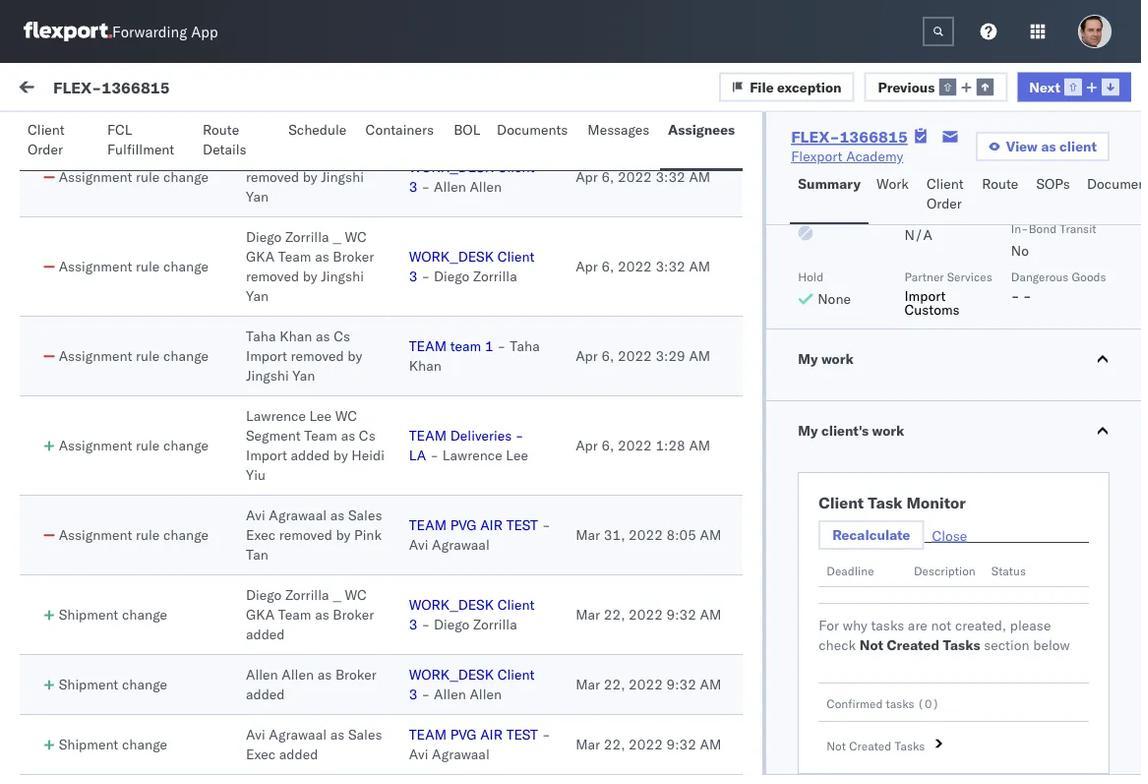 Task type: locate. For each thing, give the bounding box(es) containing it.
sales inside avi agrawaal as sales exec removed by pink tan
[[348, 507, 382, 524]]

22,
[[604, 606, 625, 623], [604, 676, 625, 693], [604, 736, 625, 753]]

9:32 for team pvg air test - avi agrawaal
[[667, 736, 697, 753]]

by inside lawrence lee wc segment team as cs import removed by jingshi yan
[[348, 89, 362, 106]]

_ down 'allen allen as broker removed by jingshi yan'
[[333, 228, 341, 246]]

for why tasks are not created, please check
[[819, 617, 1051, 654]]

as inside lawrence lee wc segment team as cs import removed by jingshi yan
[[341, 69, 355, 86]]

5 assignment from the top
[[59, 526, 132, 544]]

unloading
[[59, 523, 121, 540]]

as inside avi agrawaal as sales exec removed by pink tan
[[330, 507, 345, 524]]

cs for lawrence lee wc segment team as cs import added by heidi yiu
[[359, 427, 376, 444]]

2 26, from the top
[[419, 357, 441, 374]]

broker down delay:
[[335, 666, 377, 683]]

3 resize handle column header from the left
[[858, 164, 881, 775]]

5 oct from the top
[[393, 721, 416, 738]]

4 omkar from the top
[[95, 577, 137, 594]]

segment down contract in the left bottom of the page
[[246, 427, 301, 444]]

2 vertical spatial flex- 458574
[[890, 721, 983, 738]]

route inside route details
[[203, 121, 239, 138]]

taha up devan
[[246, 328, 276, 345]]

1 test from the top
[[506, 517, 538, 534]]

1 vertical spatial delay
[[253, 631, 290, 648]]

2 flex- 458574 from the top
[[890, 613, 983, 630]]

2 horizontal spatial (0)
[[297, 81, 322, 98]]

wc right possible.
[[345, 587, 367, 604]]

broker down the
[[333, 606, 374, 623]]

documen
[[1087, 175, 1142, 192]]

lawrence down deliveries
[[443, 447, 503, 464]]

change down deal
[[163, 437, 209, 454]]

confirmed
[[827, 696, 883, 711]]

created for not created tasks section below
[[887, 637, 940, 654]]

2 - allen allen from the top
[[422, 686, 502, 703]]

0 vertical spatial flex- 458574
[[890, 485, 983, 502]]

client 3 for allen allen as broker removed by jingshi yan
[[409, 158, 535, 195]]

mar 22, 2022 9:32 am for - allen allen
[[576, 676, 722, 693]]

)
[[932, 696, 940, 711]]

lee right lucrative on the bottom left of page
[[309, 407, 332, 425]]

exec
[[246, 526, 276, 544], [246, 746, 276, 763]]

import up internal (0) at left
[[146, 81, 187, 98]]

change down the delayed.
[[163, 526, 209, 544]]

1 sales from the top
[[348, 507, 382, 524]]

(0) right the external
[[87, 125, 112, 142]]

added inside diego zorrilla _ wc gka team as broker added
[[246, 626, 285, 643]]

pdt for exception: warehouse devan delay
[[544, 357, 569, 374]]

1 exec from the top
[[246, 526, 276, 544]]

my up the external
[[20, 76, 51, 103]]

2 vertical spatial my
[[798, 422, 818, 439]]

2 client 3 from the top
[[409, 248, 535, 285]]

exception: down understanding
[[62, 611, 132, 628]]

1 vertical spatial gka
[[246, 606, 275, 623]]

- diego zorrilla for diego zorrilla _ wc gka team as broker added
[[422, 616, 517, 633]]

check
[[819, 637, 856, 654]]

yan inside lawrence lee wc segment team as cs import removed by jingshi yan
[[292, 108, 315, 125]]

2 resize handle column header from the left
[[609, 164, 633, 775]]

1 3 from the top
[[409, 178, 418, 195]]

resize handle column header for related work item/shipment
[[1106, 164, 1130, 775]]

2 assignment from the top
[[59, 258, 132, 275]]

0 vertical spatial pvg
[[450, 517, 477, 534]]

with up possible.
[[308, 582, 335, 599]]

2271801
[[931, 239, 991, 256]]

are up devan
[[82, 483, 102, 500]]

(0)
[[297, 81, 322, 98], [87, 125, 112, 142], [184, 125, 209, 142]]

2023, for delay:
[[444, 613, 483, 630]]

lee
[[309, 49, 332, 66], [309, 407, 332, 425], [506, 447, 528, 464]]

0 vertical spatial - diego zorrilla
[[422, 268, 517, 285]]

team down update
[[278, 606, 311, 623]]

0 horizontal spatial we
[[59, 483, 79, 500]]

0 vertical spatial my work
[[20, 76, 107, 103]]

0 vertical spatial tasks
[[943, 637, 981, 654]]

resize handle column header
[[361, 164, 384, 775], [609, 164, 633, 775], [858, 164, 881, 775], [1106, 164, 1130, 775]]

22, for - allen allen
[[604, 676, 625, 693]]

22, for - diego zorrilla
[[604, 606, 625, 623]]

client 3 for diego zorrilla _ wc gka team as broker removed by jingshi yan
[[409, 248, 535, 285]]

route button
[[974, 166, 1029, 224]]

tan
[[246, 546, 269, 563]]

rule for allen
[[136, 168, 160, 185]]

documents button
[[489, 112, 580, 170]]

by down the type
[[303, 268, 318, 285]]

details
[[203, 141, 247, 158]]

flex-1366815 up flexport academy
[[791, 127, 908, 147]]

3 9:32 from the top
[[667, 736, 697, 753]]

1 horizontal spatial this
[[217, 503, 243, 520]]

team inside diego zorrilla _ wc gka team as broker removed by jingshi yan
[[278, 248, 311, 265]]

1 _ from the top
[[333, 228, 341, 246]]

1 horizontal spatial this
[[237, 395, 261, 412]]

removed inside avi agrawaal as sales exec removed by pink tan
[[279, 526, 332, 544]]

2 - diego zorrilla from the top
[[422, 616, 517, 633]]

2:44
[[486, 613, 516, 630], [486, 721, 516, 738]]

1 vertical spatial pvg
[[450, 726, 477, 743]]

cs for lawrence lee wc segment team as cs import removed by jingshi yan
[[359, 69, 376, 86]]

removed up the list
[[291, 89, 344, 106]]

assignment for lawrence
[[59, 437, 132, 454]]

note
[[104, 542, 132, 559]]

1 apr from the top
[[576, 168, 598, 185]]

0 vertical spatial with
[[207, 395, 234, 412]]

1 26, from the top
[[419, 239, 441, 256]]

0 vertical spatial exception:
[[62, 247, 132, 264]]

pm for exception: warehouse devan delay
[[520, 357, 540, 374]]

gka inside diego zorrilla _ wc gka team as broker added
[[246, 606, 275, 623]]

assignment for diego
[[59, 258, 132, 275]]

0 vertical spatial shipment change
[[59, 606, 167, 623]]

0 vertical spatial 2:45
[[486, 357, 516, 374]]

omkar savant up (air
[[95, 577, 183, 594]]

None text field
[[923, 17, 955, 46]]

5 2023, from the top
[[444, 721, 483, 738]]

cs inside lawrence lee wc segment team as cs import added by heidi yiu
[[359, 427, 376, 444]]

3 assignment rule change from the top
[[59, 347, 209, 365]]

allen allen as broker added
[[246, 666, 377, 703]]

savant up shipment
[[140, 577, 183, 594]]

import up contract in the left bottom of the page
[[246, 347, 287, 365]]

mar 22, 2022 9:32 am for team pvg air test - avi agrawaal
[[576, 736, 722, 753]]

lee inside lawrence lee wc segment team as cs import removed by jingshi yan
[[309, 49, 332, 66]]

1 vertical spatial flex- 458574
[[890, 613, 983, 630]]

0 horizontal spatial this
[[59, 395, 86, 412]]

message (0)
[[239, 81, 322, 98]]

gka down update
[[246, 606, 275, 623]]

work
[[56, 76, 107, 103], [935, 171, 961, 185], [822, 350, 854, 368], [872, 422, 905, 439]]

0 horizontal spatial tasks
[[895, 739, 925, 753]]

1 vertical spatial 3:32
[[656, 258, 686, 275]]

1 vertical spatial shipment
[[59, 676, 118, 693]]

that
[[190, 483, 215, 500], [135, 542, 161, 559]]

3 for allen allen as broker removed by jingshi yan
[[409, 178, 418, 195]]

1 vertical spatial apr 6, 2022 3:32 am
[[576, 258, 711, 275]]

savant for unknown
[[140, 213, 183, 230]]

2 vertical spatial 458574
[[931, 721, 983, 738]]

team pvg air test - avi agrawaal for mar 31, 2022 8:05 am
[[409, 517, 551, 554]]

2 6, from the top
[[602, 258, 614, 275]]

(0) right internal
[[184, 125, 209, 142]]

1 vertical spatial lawrence
[[246, 407, 306, 425]]

assignment rule change for allen
[[59, 168, 209, 185]]

diego inside diego zorrilla _ wc gka team as broker removed by jingshi yan
[[246, 228, 282, 246]]

import inside lawrence lee wc segment team as cs import removed by jingshi yan
[[246, 89, 287, 106]]

work down none
[[822, 350, 854, 368]]

1 mar 22, 2022 9:32 am from the top
[[576, 606, 722, 623]]

route for route details
[[203, 121, 239, 138]]

wc inside diego zorrilla _ wc gka team as broker added
[[345, 587, 367, 604]]

removed down message list button
[[246, 168, 299, 185]]

shipment,
[[249, 483, 312, 500]]

hold up none
[[798, 269, 824, 284]]

1 vertical spatial tasks
[[895, 739, 925, 753]]

1 horizontal spatial khan
[[409, 357, 442, 374]]

1 horizontal spatial taha
[[510, 338, 540, 355]]

khan up contract in the left bottom of the page
[[280, 328, 312, 345]]

as inside avi agrawaal as sales exec added
[[330, 726, 345, 743]]

import up yiu
[[246, 447, 287, 464]]

3 oct from the top
[[393, 485, 416, 502]]

458574 down )
[[931, 721, 983, 738]]

0 vertical spatial 22,
[[604, 606, 625, 623]]

0 horizontal spatial taha
[[246, 328, 276, 345]]

update
[[236, 582, 279, 599]]

6, for lawrence lee
[[602, 437, 614, 454]]

we
[[59, 483, 79, 500], [249, 562, 269, 579]]

2 pdt from the top
[[544, 357, 569, 374]]

fcl fulfillment
[[107, 121, 174, 158]]

the
[[339, 582, 359, 599]]

work_desk
[[409, 158, 494, 176], [409, 248, 494, 265], [409, 596, 494, 614], [409, 666, 494, 683]]

by right |
[[348, 89, 362, 106]]

3 3 from the top
[[409, 616, 418, 633]]

contract
[[264, 395, 316, 412]]

broker inside 'allen allen as broker removed by jingshi yan'
[[335, 149, 377, 166]]

2 work_desk from the top
[[409, 248, 494, 265]]

as inside diego zorrilla _ wc gka team as broker removed by jingshi yan
[[315, 248, 329, 265]]

exec inside avi agrawaal as sales exec removed by pink tan
[[246, 526, 276, 544]]

1 horizontal spatial (0)
[[184, 125, 209, 142]]

khan inside taha khan
[[409, 357, 442, 374]]

4 resize handle column header from the left
[[1106, 164, 1130, 775]]

view as client button
[[976, 132, 1110, 161]]

1 vertical spatial cs
[[334, 328, 350, 345]]

lawrence
[[246, 49, 306, 66], [246, 407, 306, 425], [443, 447, 503, 464]]

segment inside lawrence lee wc segment team as cs import removed by jingshi yan
[[246, 69, 301, 86]]

wc down 'allen allen as broker removed by jingshi yan'
[[345, 228, 367, 246]]

taha inside taha khan
[[510, 338, 540, 355]]

as inside diego zorrilla _ wc gka team as broker added
[[315, 606, 329, 623]]

1366815 up academy
[[840, 127, 908, 147]]

apr 6, 2022 3:29 am
[[576, 347, 711, 365]]

jingshi down the type
[[321, 268, 364, 285]]

2 mar from the top
[[576, 606, 600, 623]]

wc inside lawrence lee wc segment team as cs import removed by jingshi yan
[[335, 49, 357, 66]]

team pvg air test - avi agrawaal for mar 22, 2022 9:32 am
[[409, 726, 551, 763]]

2 sales from the top
[[348, 726, 382, 743]]

0 vertical spatial created
[[887, 637, 940, 654]]

3 team from the top
[[409, 517, 447, 534]]

2 oct from the top
[[393, 357, 416, 374]]

1 assignment from the top
[[59, 168, 132, 185]]

are
[[82, 483, 102, 500], [908, 617, 928, 634]]

recalculate button
[[819, 521, 924, 550]]

1 horizontal spatial hold
[[798, 269, 824, 284]]

1 vertical spatial exec
[[246, 746, 276, 763]]

(0) for external (0)
[[87, 125, 112, 142]]

flexport inside the wants flexport in-bond transit no
[[1048, 205, 1092, 220]]

2022 for avi agrawaal as sales exec added
[[629, 736, 663, 753]]

removed inside "taha khan as cs import removed by jingshi yan"
[[291, 347, 344, 365]]

3 for diego zorrilla _ wc gka team as broker added
[[409, 616, 418, 633]]

assignment down is
[[59, 437, 132, 454]]

0 vertical spatial 2:44
[[486, 613, 516, 630]]

3 flex- 458574 from the top
[[890, 721, 983, 738]]

0 vertical spatial lee
[[309, 49, 332, 66]]

3 pdt from the top
[[544, 485, 569, 502]]

assignment down has
[[59, 526, 132, 544]]

sales down the allen allen as broker added
[[348, 726, 382, 743]]

khan
[[280, 328, 312, 345], [409, 357, 442, 374]]

as inside button
[[1042, 138, 1056, 155]]

3 pm from the top
[[520, 485, 540, 502]]

2 2023, from the top
[[444, 357, 483, 374]]

1
[[343, 81, 351, 98], [485, 338, 494, 355]]

3 458574 from the top
[[931, 721, 983, 738]]

segment for added
[[246, 427, 301, 444]]

added inside avi agrawaal as sales exec added
[[279, 746, 318, 763]]

lee for removed
[[309, 49, 332, 66]]

2022 for allen allen as broker added
[[629, 676, 663, 693]]

0 vertical spatial route
[[203, 121, 239, 138]]

1 vertical spatial my
[[798, 350, 818, 368]]

when
[[329, 503, 362, 520]]

assignment rule change
[[59, 168, 209, 185], [59, 258, 209, 275], [59, 347, 209, 365], [59, 437, 209, 454], [59, 526, 209, 544]]

1 horizontal spatial 1366815
[[840, 127, 908, 147]]

5 omkar savant from the top
[[95, 705, 183, 722]]

pdt for delay:
[[544, 613, 569, 630]]

documents
[[497, 121, 568, 138]]

2 rule from the top
[[136, 258, 160, 275]]

1 458574 from the top
[[931, 485, 983, 502]]

is
[[89, 395, 100, 412]]

4 omkar savant from the top
[[95, 577, 183, 594]]

air
[[480, 517, 503, 534], [480, 726, 503, 743]]

0 vertical spatial - allen allen
[[422, 178, 502, 195]]

cs inside lawrence lee wc segment team as cs import removed by jingshi yan
[[359, 69, 376, 86]]

0 horizontal spatial this
[[164, 542, 188, 559]]

lawrence up yiu
[[246, 407, 306, 425]]

lawrence inside lawrence lee wc segment team as cs import removed by jingshi yan
[[246, 49, 306, 66]]

are inside for why tasks are not created, please check
[[908, 617, 928, 634]]

- allen allen for allen allen as broker removed by jingshi yan
[[422, 178, 502, 195]]

schedule button
[[281, 112, 358, 170]]

wc inside diego zorrilla _ wc gka team as broker removed by jingshi yan
[[345, 228, 367, 246]]

omkar for warehouse
[[95, 321, 137, 339]]

oct 26, 2023, 2:45 pm pdt
[[393, 357, 569, 374], [393, 485, 569, 502]]

6, left the 3:29
[[602, 347, 614, 365]]

message
[[239, 81, 297, 98], [229, 125, 286, 142], [61, 171, 108, 185]]

forwarding app
[[112, 22, 218, 41]]

created
[[887, 637, 940, 654], [849, 739, 892, 753]]

1 horizontal spatial client order
[[927, 175, 964, 212]]

- inside deliveries - la
[[515, 427, 524, 444]]

work inside my work button
[[822, 350, 854, 368]]

tasks inside button
[[895, 739, 925, 753]]

longer
[[200, 523, 238, 540]]

my client's work button
[[767, 401, 1142, 461]]

1 vertical spatial 22,
[[604, 676, 625, 693]]

458574 up close button on the bottom
[[931, 485, 983, 502]]

1 apr 6, 2022 3:32 am from the top
[[576, 168, 711, 185]]

0 vertical spatial order
[[28, 141, 63, 158]]

no
[[1011, 242, 1029, 259]]

flexport up summary
[[791, 148, 843, 165]]

by down when
[[336, 526, 351, 544]]

5 pm from the top
[[520, 721, 540, 738]]

broker right the type
[[333, 248, 374, 265]]

sales inside avi agrawaal as sales exec added
[[348, 726, 382, 743]]

this
[[237, 395, 261, 412], [164, 542, 188, 559]]

3 exception: from the top
[[62, 611, 132, 628]]

change down (air
[[122, 676, 167, 693]]

lee down deliveries
[[506, 447, 528, 464]]

1 vertical spatial _
[[333, 587, 341, 604]]

1 vertical spatial - diego zorrilla
[[422, 616, 517, 633]]

(0) for internal (0)
[[184, 125, 209, 142]]

1 horizontal spatial not
[[860, 637, 884, 654]]

will
[[211, 582, 232, 599]]

3 shipment change from the top
[[59, 736, 167, 753]]

lawrence inside lawrence lee wc segment team as cs import added by heidi yiu
[[246, 407, 306, 425]]

(0) left |
[[297, 81, 322, 98]]

2 exec from the top
[[246, 746, 276, 763]]

3:32 down 'category'
[[656, 258, 686, 275]]

exception: left unknown
[[62, 247, 132, 264]]

sales for avi agrawaal as sales exec removed by pink tan
[[348, 507, 382, 524]]

route up wants
[[982, 175, 1019, 192]]

my left client's
[[798, 422, 818, 439]]

this up lucrative on the bottom left of page
[[237, 395, 261, 412]]

0 vertical spatial segment
[[246, 69, 301, 86]]

lee up message (0)
[[309, 49, 332, 66]]

fcl
[[107, 121, 132, 138]]

| 1 filter applied filtered by:
[[335, 81, 510, 98]]

client
[[1060, 138, 1097, 155]]

team inside lawrence lee wc segment team as cs import added by heidi yiu
[[304, 427, 338, 444]]

import
[[146, 81, 187, 98], [246, 89, 287, 106], [905, 287, 946, 305], [246, 347, 287, 365], [246, 447, 287, 464]]

wc
[[335, 49, 357, 66], [345, 228, 367, 246], [335, 407, 357, 425], [345, 587, 367, 604]]

unknown
[[136, 247, 197, 264]]

4 rule from the top
[[136, 437, 160, 454]]

2 vertical spatial cs
[[359, 427, 376, 444]]

2 savant from the top
[[140, 321, 183, 339]]

client 3 for diego zorrilla _ wc gka team as broker added
[[409, 596, 535, 633]]

3 mar from the top
[[576, 676, 600, 693]]

availability
[[174, 631, 249, 648]]

my
[[20, 76, 51, 103], [798, 350, 818, 368], [798, 422, 818, 439]]

pm for delay:
[[520, 613, 540, 630]]

avi inside avi agrawaal as sales exec added
[[246, 726, 265, 743]]

broker inside the allen allen as broker added
[[335, 666, 377, 683]]

0 vertical spatial mar 22, 2022 9:32 am
[[576, 606, 722, 623]]

schedule
[[289, 121, 347, 138], [240, 611, 302, 628]]

2 9:32 from the top
[[667, 676, 697, 693]]

1 9:32 from the top
[[667, 606, 697, 623]]

taha inside "taha khan as cs import removed by jingshi yan"
[[246, 328, 276, 345]]

1 horizontal spatial 1
[[485, 338, 494, 355]]

5 26, from the top
[[419, 721, 441, 738]]

0 vertical spatial my
[[20, 76, 51, 103]]

4 3 from the top
[[409, 686, 418, 703]]

assignment up is
[[59, 347, 132, 365]]

soon
[[228, 601, 258, 618]]

2 assignment rule change from the top
[[59, 258, 209, 275]]

2 2:45 from the top
[[486, 485, 516, 502]]

2 apr from the top
[[576, 258, 598, 275]]

work up route details
[[191, 81, 223, 98]]

omkar savant for (air
[[95, 577, 183, 594]]

1 gka from the top
[[246, 248, 275, 265]]

1 vertical spatial are
[[908, 617, 928, 634]]

4 work_desk from the top
[[409, 666, 494, 683]]

2 test from the top
[[506, 726, 538, 743]]

2 vertical spatial shipment
[[59, 736, 118, 753]]

1 vertical spatial this
[[217, 503, 243, 520]]

with down devan
[[207, 395, 234, 412]]

exec for added
[[246, 746, 276, 763]]

0 vertical spatial exec
[[246, 526, 276, 544]]

team inside lawrence lee wc segment team as cs import removed by jingshi yan
[[304, 69, 338, 86]]

1 2023, from the top
[[444, 239, 483, 256]]

0 horizontal spatial are
[[82, 483, 102, 500]]

1 oct from the top
[[393, 239, 416, 256]]

la
[[409, 447, 426, 464]]

added up k in the left of the page
[[291, 447, 330, 464]]

flexport academy
[[791, 148, 904, 165]]

app
[[191, 22, 218, 41]]

allen
[[246, 149, 278, 166], [282, 149, 314, 166], [434, 178, 466, 195], [470, 178, 502, 195], [246, 666, 278, 683], [282, 666, 314, 683], [434, 686, 466, 703], [470, 686, 502, 703]]

0 vertical spatial 3:32
[[656, 168, 686, 185]]

order down related work item/shipment
[[927, 195, 962, 212]]

been
[[126, 503, 157, 520]]

message for list
[[229, 125, 286, 142]]

1 air from the top
[[480, 517, 503, 534]]

2 omkar from the top
[[95, 321, 137, 339]]

apr for lawrence lee
[[576, 437, 598, 454]]

1 vertical spatial khan
[[409, 357, 442, 374]]

soon as possible.
[[228, 601, 336, 618]]

1 segment from the top
[[246, 69, 301, 86]]

_ inside diego zorrilla _ wc gka team as broker added
[[333, 587, 341, 604]]

- allen allen for allen allen as broker added
[[422, 686, 502, 703]]

you
[[164, 483, 186, 500], [283, 582, 305, 599]]

1 vertical spatial not
[[827, 739, 846, 753]]

3:32 down assignees
[[656, 168, 686, 185]]

9:32
[[667, 606, 697, 623], [667, 676, 697, 693], [667, 736, 697, 753]]

pink
[[354, 526, 382, 544]]

assignees
[[668, 121, 735, 138]]

4 2023, from the top
[[444, 613, 483, 630]]

this up longer
[[217, 503, 243, 520]]

0 vertical spatial apr 6, 2022 3:32 am
[[576, 168, 711, 185]]

458574 for @
[[931, 721, 983, 738]]

removed inside diego zorrilla _ wc gka team as broker removed by jingshi yan
[[246, 268, 299, 285]]

zorrilla inside diego zorrilla _ wc gka team as broker added
[[285, 587, 329, 604]]

4 mar from the top
[[576, 736, 600, 753]]

import inside button
[[146, 81, 187, 98]]

as inside 'allen allen as broker removed by jingshi yan'
[[318, 149, 332, 166]]

0 vertical spatial you
[[164, 483, 186, 500]]

close button
[[932, 527, 968, 544]]

1 vertical spatial we
[[249, 562, 269, 579]]

exception: inside exception: (air recovery) schedule delay: availability delay
[[62, 611, 132, 628]]

omkar savant
[[95, 213, 183, 230], [95, 321, 183, 339], [95, 449, 183, 466], [95, 577, 183, 594], [95, 705, 183, 722]]

@
[[59, 739, 70, 756]]

1 22, from the top
[[604, 606, 625, 623]]

assignment for taha
[[59, 347, 132, 365]]

1 vertical spatial message
[[229, 125, 286, 142]]

3 for allen allen as broker added
[[409, 686, 418, 703]]

omkar savant down (air
[[95, 705, 183, 722]]

jingshi down message (0)
[[246, 108, 289, 125]]

wc inside lawrence lee wc segment team as cs import added by heidi yiu
[[335, 407, 357, 425]]

cs
[[359, 69, 376, 86], [334, 328, 350, 345], [359, 427, 376, 444]]

4 assignment rule change from the top
[[59, 437, 209, 454]]

exec inside avi agrawaal as sales exec added
[[246, 746, 276, 763]]

2023, for type
[[444, 239, 483, 256]]

route up details
[[203, 121, 239, 138]]

message inside button
[[229, 125, 286, 142]]

yan down message (0)
[[292, 108, 315, 125]]

tasks for not created tasks
[[895, 739, 925, 753]]

2 shipment from the top
[[59, 676, 118, 693]]

order
[[28, 141, 63, 158], [927, 195, 962, 212]]

gka inside diego zorrilla _ wc gka team as broker removed by jingshi yan
[[246, 248, 275, 265]]

jingshi inside "taha khan as cs import removed by jingshi yan"
[[246, 367, 289, 384]]

delay inside exception: (air recovery) schedule delay: availability delay
[[253, 631, 290, 648]]

4 6, from the top
[[602, 437, 614, 454]]

_
[[333, 228, 341, 246], [333, 587, 341, 604]]

1 3:32 from the top
[[656, 168, 686, 185]]

1 exception: from the top
[[62, 247, 132, 264]]

client order button left fcl
[[20, 112, 99, 170]]

2 vertical spatial lawrence
[[443, 447, 503, 464]]

1 work_desk from the top
[[409, 158, 494, 176]]

0 vertical spatial cs
[[359, 69, 376, 86]]

we up update
[[249, 562, 269, 579]]

savant up unknown
[[140, 213, 183, 230]]

type
[[297, 247, 328, 264]]

1 horizontal spatial tasks
[[943, 637, 981, 654]]

yan inside 'allen allen as broker removed by jingshi yan'
[[246, 188, 269, 205]]

and inside this is a great deal and with this contract lucrative partnership.
[[180, 395, 203, 412]]

0 vertical spatial 1
[[343, 81, 351, 98]]

lawrence up message (0)
[[246, 49, 306, 66]]

this inside we are notifying you that your shipment, k & k, devan has been delayed. this often occurs when unloading cargo takes longer than expected. please note that this may impact your shipment's final delivery date. we appreciate your understanding and will update you with the status of your shipment
[[217, 503, 243, 520]]

client order left fcl
[[28, 121, 65, 158]]

3 omkar from the top
[[95, 449, 137, 466]]

3 shipment from the top
[[59, 736, 118, 753]]

2 team pvg air test - avi agrawaal from the top
[[409, 726, 551, 763]]

than
[[242, 523, 270, 540]]

khan inside "taha khan as cs import removed by jingshi yan"
[[280, 328, 312, 345]]

rule
[[136, 168, 160, 185], [136, 258, 160, 275], [136, 347, 160, 365], [136, 437, 160, 454], [136, 526, 160, 544]]

1 horizontal spatial with
[[308, 582, 335, 599]]

you up the delayed.
[[164, 483, 186, 500]]

1 vertical spatial hold
[[798, 269, 824, 284]]

transit
[[1060, 221, 1097, 236]]

savant for (air
[[140, 577, 183, 594]]

2 pvg from the top
[[450, 726, 477, 743]]

partnership.
[[59, 434, 136, 451]]

client order up n/a
[[927, 175, 964, 212]]

1 vertical spatial test
[[506, 726, 538, 743]]

work right related
[[935, 171, 961, 185]]

1 vertical spatial 2:44
[[486, 721, 516, 738]]

we up devan
[[59, 483, 79, 500]]

- allen allen
[[422, 178, 502, 195], [422, 686, 502, 703]]

0 vertical spatial khan
[[280, 328, 312, 345]]

message list
[[229, 125, 314, 142]]

0 vertical spatial 1366815
[[102, 77, 170, 97]]

segment inside lawrence lee wc segment team as cs import added by heidi yiu
[[246, 427, 301, 444]]

1 vertical spatial and
[[184, 582, 207, 599]]

team down contract in the left bottom of the page
[[304, 427, 338, 444]]

1 - allen allen from the top
[[422, 178, 502, 195]]

by inside lawrence lee wc segment team as cs import added by heidi yiu
[[333, 447, 348, 464]]

0 vertical spatial this
[[237, 395, 261, 412]]

your left yiu
[[218, 483, 246, 500]]

458574 up not created tasks section below
[[931, 613, 983, 630]]

jingshi left time
[[321, 168, 364, 185]]

am for lawrence lee wc segment team as cs import added by heidi yiu
[[689, 437, 711, 454]]

rule for avi
[[136, 526, 160, 544]]

message list button
[[221, 116, 322, 154]]

created down confirmed tasks ( 0 )
[[849, 739, 892, 753]]

file exception
[[750, 78, 842, 95]]

1 omkar from the top
[[95, 213, 137, 230]]

1 vertical spatial work
[[877, 175, 909, 192]]

0 horizontal spatial khan
[[280, 328, 312, 345]]

pvg for avi agrawaal as sales exec added
[[450, 726, 477, 743]]

flex- right why
[[890, 613, 931, 630]]

1 vertical spatial route
[[982, 175, 1019, 192]]

1 vertical spatial customs
[[905, 301, 960, 318]]

3 6, from the top
[[602, 347, 614, 365]]

exec up the tan
[[246, 526, 276, 544]]

assignment for allen
[[59, 168, 132, 185]]

1 - diego zorrilla from the top
[[422, 268, 517, 285]]

omkar savant up unknown
[[95, 213, 183, 230]]

26, for type
[[419, 239, 441, 256]]

- diego zorrilla for diego zorrilla _ wc gka team as broker removed by jingshi yan
[[422, 268, 517, 285]]

not created tasks
[[827, 739, 925, 753]]

delay:
[[305, 611, 345, 628]]

4 pdt from the top
[[544, 613, 569, 630]]

0 horizontal spatial client order button
[[20, 112, 99, 170]]

2 vertical spatial 22,
[[604, 736, 625, 753]]

3 rule from the top
[[136, 347, 160, 365]]

schedule down |
[[289, 121, 347, 138]]

created down not
[[887, 637, 940, 654]]

khan down team team 1 - at the top left
[[409, 357, 442, 374]]

0 vertical spatial this
[[59, 395, 86, 412]]

taha for taha khan as cs import removed by jingshi yan
[[246, 328, 276, 345]]

1 rule from the top
[[136, 168, 160, 185]]

1 assignment rule change from the top
[[59, 168, 209, 185]]

-
[[422, 178, 430, 195], [642, 239, 650, 256], [422, 268, 430, 285], [1011, 287, 1020, 305], [1023, 287, 1032, 305], [498, 338, 506, 355], [642, 357, 650, 374], [515, 427, 524, 444], [430, 447, 439, 464], [642, 485, 650, 502], [542, 517, 551, 534], [642, 613, 650, 630], [422, 616, 430, 633], [422, 686, 430, 703], [642, 721, 650, 738], [542, 726, 551, 743]]

26, for delay:
[[419, 613, 441, 630]]

deadline
[[827, 563, 874, 578]]

assignment rule change for diego
[[59, 258, 209, 275]]

by
[[348, 89, 362, 106], [303, 168, 318, 185], [303, 268, 318, 285], [348, 347, 362, 365], [333, 447, 348, 464], [336, 526, 351, 544]]

_ up delay:
[[333, 587, 341, 604]]

0 vertical spatial not
[[860, 637, 884, 654]]

1 team pvg air test - avi agrawaal from the top
[[409, 517, 551, 554]]

2 3:32 from the top
[[656, 258, 686, 275]]

created inside button
[[849, 739, 892, 753]]

and inside we are notifying you that your shipment, k & k, devan has been delayed. this often occurs when unloading cargo takes longer than expected. please note that this may impact your shipment's final delivery date. we appreciate your understanding and will update you with the status of your shipment
[[184, 582, 207, 599]]

1 flex- 458574 from the top
[[890, 485, 983, 502]]

3 work_desk from the top
[[409, 596, 494, 614]]

gka for added
[[246, 606, 275, 623]]

22, for team pvg air test - avi agrawaal
[[604, 736, 625, 753]]

2:46
[[486, 239, 516, 256]]

(0) inside internal (0) button
[[184, 125, 209, 142]]

1 vertical spatial shipment change
[[59, 676, 167, 693]]

0 horizontal spatial hold
[[262, 247, 293, 264]]

work_desk for allen allen as broker added
[[409, 666, 494, 683]]

_ inside diego zorrilla _ wc gka team as broker removed by jingshi yan
[[333, 228, 341, 246]]

my work up the external
[[20, 76, 107, 103]]

savant up the notifying
[[140, 449, 183, 466]]

this left is
[[59, 395, 86, 412]]

6, up the apr 6, 2022 3:29 am
[[602, 258, 614, 275]]

added up avi agrawaal as sales exec added
[[246, 686, 285, 703]]

2:45 down - lawrence lee
[[486, 485, 516, 502]]

customs down partner
[[905, 301, 960, 318]]

3 22, from the top
[[604, 736, 625, 753]]

0 vertical spatial oct 26, 2023, 2:45 pm pdt
[[393, 357, 569, 374]]

my work down none
[[798, 350, 854, 368]]

as inside the allen allen as broker added
[[318, 666, 332, 683]]

assignment
[[59, 168, 132, 185], [59, 258, 132, 275], [59, 347, 132, 365], [59, 437, 132, 454], [59, 526, 132, 544]]



Task type: vqa. For each thing, say whether or not it's contained in the screenshot.


Task type: describe. For each thing, give the bounding box(es) containing it.
summary button
[[790, 166, 869, 224]]

messages
[[588, 121, 650, 138]]

avi inside avi agrawaal as sales exec removed by pink tan
[[246, 507, 265, 524]]

not for not created tasks section below
[[860, 637, 884, 654]]

9:32 for - diego zorrilla
[[667, 606, 697, 623]]

omkar savant for warehouse
[[95, 321, 183, 339]]

confirmed tasks ( 0 )
[[827, 696, 940, 711]]

1 vertical spatial client order
[[927, 175, 964, 212]]

apr 6, 2022 3:32 am for - allen allen
[[576, 168, 711, 185]]

change left devan
[[163, 347, 209, 365]]

am for avi agrawaal as sales exec removed by pink tan
[[700, 526, 722, 544]]

1 2:44 from the top
[[486, 613, 516, 630]]

3 savant from the top
[[140, 449, 183, 466]]

this inside this is a great deal and with this contract lucrative partnership.
[[237, 395, 261, 412]]

often
[[247, 503, 280, 520]]

work up external (0)
[[56, 76, 107, 103]]

apr for taha khan
[[576, 347, 598, 365]]

5 pdt from the top
[[544, 721, 569, 738]]

this inside we are notifying you that your shipment, k & k, devan has been delayed. this often occurs when unloading cargo takes longer than expected. please note that this may impact your shipment's final delivery date. we appreciate your understanding and will update you with the status of your shipment
[[164, 542, 188, 559]]

exception: for exception: warehouse devan delay
[[62, 355, 132, 372]]

3 2023, from the top
[[444, 485, 483, 502]]

schedule inside "button"
[[289, 121, 347, 138]]

exception: (air recovery) schedule delay: availability delay
[[62, 611, 345, 648]]

am for avi agrawaal as sales exec added
[[700, 736, 722, 753]]

resize handle column header for category
[[858, 164, 881, 775]]

pvg for avi agrawaal as sales exec removed by pink tan
[[450, 517, 477, 534]]

shipment change for exec
[[59, 736, 167, 753]]

- lawrence lee
[[430, 447, 528, 464]]

dangerous goods - -
[[1011, 269, 1107, 305]]

oct for type
[[393, 239, 416, 256]]

1 vertical spatial flex-1366815
[[791, 127, 908, 147]]

3:29
[[656, 347, 686, 365]]

work inside import work button
[[191, 81, 223, 98]]

6, for allen allen
[[602, 168, 614, 185]]

resize handle column header for message
[[361, 164, 384, 775]]

am for allen allen as broker added
[[700, 676, 722, 693]]

3 26, from the top
[[419, 485, 441, 502]]

0 vertical spatial client order
[[28, 121, 65, 158]]

created,
[[955, 617, 1007, 634]]

0 vertical spatial flexport
[[791, 148, 843, 165]]

am for allen allen as broker removed by jingshi yan
[[689, 168, 711, 185]]

apr 6, 2022 3:32 am for - diego zorrilla
[[576, 258, 711, 275]]

diego zorrilla _ wc gka team as broker removed by jingshi yan
[[246, 228, 374, 305]]

bond
[[1029, 221, 1057, 236]]

shipment
[[148, 601, 206, 618]]

removed inside 'allen allen as broker removed by jingshi yan'
[[246, 168, 299, 185]]

31,
[[604, 526, 625, 544]]

filter
[[355, 81, 384, 98]]

mar for diego zorrilla _ wc gka team as broker added
[[576, 606, 600, 623]]

0 horizontal spatial order
[[28, 141, 63, 158]]

my for "my client's work" button
[[798, 422, 818, 439]]

2022 for diego zorrilla _ wc gka team as broker removed by jingshi yan
[[618, 258, 652, 275]]

_ for diego zorrilla _ wc gka team as broker added
[[333, 587, 341, 604]]

team inside diego zorrilla _ wc gka team as broker added
[[278, 606, 311, 623]]

0 vertical spatial delay
[[257, 355, 295, 372]]

flex- up external (0)
[[53, 77, 102, 97]]

agrawaal inside avi agrawaal as sales exec removed by pink tan
[[269, 507, 327, 524]]

has
[[100, 503, 122, 520]]

change down understanding
[[122, 606, 167, 623]]

pm for type
[[520, 239, 540, 256]]

change up exception: warehouse devan delay
[[163, 258, 209, 275]]

bol button
[[446, 112, 489, 170]]

filtered
[[439, 81, 487, 98]]

1 horizontal spatial that
[[190, 483, 215, 500]]

26, for exception: warehouse devan delay
[[419, 357, 441, 374]]

2 458574 from the top
[[931, 613, 983, 630]]

2022 for diego zorrilla _ wc gka team as broker added
[[629, 606, 663, 623]]

1 vertical spatial order
[[927, 195, 962, 212]]

1 oct 26, 2023, 2:44 pm pdt from the top
[[393, 613, 569, 630]]

yan inside diego zorrilla _ wc gka team as broker removed by jingshi yan
[[246, 287, 269, 305]]

0 vertical spatial hold
[[262, 247, 293, 264]]

2 oct 26, 2023, 2:44 pm pdt from the top
[[393, 721, 569, 738]]

as inside "taha khan as cs import removed by jingshi yan"
[[316, 328, 330, 345]]

rule for diego
[[136, 258, 160, 275]]

client's
[[822, 422, 869, 439]]

0 horizontal spatial 1366815
[[102, 77, 170, 97]]

flex- down '('
[[890, 721, 931, 738]]

jingshi inside lawrence lee wc segment team as cs import removed by jingshi yan
[[246, 108, 289, 125]]

6, for diego zorrilla
[[602, 258, 614, 275]]

agrawaal inside avi agrawaal as sales exec added
[[269, 726, 327, 743]]

deliveries - la
[[409, 427, 524, 464]]

5 savant from the top
[[140, 705, 183, 722]]

assignment rule change for avi
[[59, 526, 209, 544]]

by inside "taha khan as cs import removed by jingshi yan"
[[348, 347, 362, 365]]

team for avi agrawaal as sales exec added
[[409, 726, 447, 743]]

please
[[59, 542, 100, 559]]

messages button
[[580, 112, 660, 170]]

k,
[[340, 483, 354, 500]]

date.
[[214, 562, 246, 579]]

delayed.
[[160, 503, 213, 520]]

import inside lawrence lee wc segment team as cs import added by heidi yiu
[[246, 447, 287, 464]]

may
[[191, 542, 217, 559]]

mar 22, 2022 9:32 am for - diego zorrilla
[[576, 606, 722, 623]]

1 vertical spatial tasks
[[886, 696, 915, 711]]

cs inside "taha khan as cs import removed by jingshi yan"
[[334, 328, 350, 345]]

not for not created tasks
[[827, 739, 846, 753]]

0 horizontal spatial 1
[[343, 81, 351, 98]]

0 horizontal spatial customs
[[201, 247, 259, 264]]

khan for taha khan as cs import removed by jingshi yan
[[280, 328, 312, 345]]

2 oct 26, 2023, 2:45 pm pdt from the top
[[393, 485, 569, 502]]

related
[[891, 171, 932, 185]]

warehouse
[[136, 355, 209, 372]]

2 2:44 from the top
[[486, 721, 516, 738]]

flex- up recalculate
[[890, 485, 931, 502]]

as inside lawrence lee wc segment team as cs import added by heidi yiu
[[341, 427, 355, 444]]

2 vertical spatial lee
[[506, 447, 528, 464]]

_ for diego zorrilla _ wc gka team as broker removed by jingshi yan
[[333, 228, 341, 246]]

1 vertical spatial that
[[135, 542, 161, 559]]

broker inside diego zorrilla _ wc gka team as broker removed by jingshi yan
[[333, 248, 374, 265]]

by inside diego zorrilla _ wc gka team as broker removed by jingshi yan
[[303, 268, 318, 285]]

&
[[328, 483, 337, 500]]

list
[[290, 125, 314, 142]]

internal (0)
[[132, 125, 209, 142]]

allen allen as broker removed by jingshi yan
[[246, 149, 377, 205]]

work inside "my client's work" button
[[872, 422, 905, 439]]

avi agrawaal as sales exec added
[[246, 726, 382, 763]]

apr for allen allen
[[576, 168, 598, 185]]

gka for removed
[[246, 248, 275, 265]]

9:32 for - allen allen
[[667, 676, 697, 693]]

work_desk for diego zorrilla _ wc gka team as broker added
[[409, 596, 494, 614]]

tasks for not created tasks section below
[[943, 637, 981, 654]]

view as client
[[1006, 138, 1097, 155]]

route details button
[[195, 112, 281, 170]]

wants
[[1011, 205, 1045, 220]]

omkar savant for unknown
[[95, 213, 183, 230]]

diego zorrilla _ wc gka team as broker added
[[246, 587, 374, 643]]

time
[[394, 171, 420, 185]]

savant for warehouse
[[140, 321, 183, 339]]

of
[[101, 601, 114, 618]]

containers
[[366, 121, 434, 138]]

0 vertical spatial flex-1366815
[[53, 77, 170, 97]]

3:32 for diego zorrilla
[[656, 258, 686, 275]]

test for mar 22, 2022 9:32 am
[[506, 726, 538, 743]]

by inside avi agrawaal as sales exec removed by pink tan
[[336, 526, 351, 544]]

1 2:45 from the top
[[486, 357, 516, 374]]

1 horizontal spatial we
[[249, 562, 269, 579]]

my client's work
[[798, 422, 905, 439]]

resize handle column header for time
[[609, 164, 633, 775]]

am for taha khan as cs import removed by jingshi yan
[[689, 347, 711, 365]]

test for mar 31, 2022 8:05 am
[[506, 517, 538, 534]]

rule for taha
[[136, 347, 160, 365]]

tasks inside for why tasks are not created, please check
[[871, 617, 905, 634]]

1 oct 26, 2023, 2:45 pm pdt from the top
[[393, 357, 569, 374]]

5 omkar from the top
[[95, 705, 137, 722]]

1 horizontal spatial client order button
[[919, 166, 974, 224]]

removed inside lawrence lee wc segment team as cs import removed by jingshi yan
[[291, 89, 344, 106]]

2023, for exception: warehouse devan delay
[[444, 357, 483, 374]]

work inside work 'button'
[[877, 175, 909, 192]]

with inside we are notifying you that your shipment, k & k, devan has been delayed. this often occurs when unloading cargo takes longer than expected. please note that this may impact your shipment's final delivery date. we appreciate your understanding and will update you with the status of your shipment
[[308, 582, 335, 599]]

this is a great deal and with this contract lucrative partnership.
[[59, 395, 316, 451]]

2022 for allen allen as broker removed by jingshi yan
[[618, 168, 652, 185]]

fulfillment
[[107, 141, 174, 158]]

assignment rule change for lawrence
[[59, 437, 209, 454]]

a
[[103, 395, 111, 412]]

my work button
[[767, 330, 1142, 389]]

bol
[[454, 121, 481, 138]]

occurs
[[283, 503, 325, 520]]

added inside lawrence lee wc segment team as cs import added by heidi yiu
[[291, 447, 330, 464]]

air for mar 31, 2022 8:05 am
[[480, 517, 503, 534]]

added inside the allen allen as broker added
[[246, 686, 285, 703]]

please
[[1010, 617, 1051, 634]]

segment for removed
[[246, 69, 301, 86]]

change right @
[[122, 736, 167, 753]]

your up status
[[59, 582, 86, 599]]

work_desk for diego zorrilla _ wc gka team as broker removed by jingshi yan
[[409, 248, 494, 265]]

my for my work button
[[798, 350, 818, 368]]

summary
[[798, 175, 861, 192]]

1 vertical spatial you
[[283, 582, 305, 599]]

apr for diego zorrilla
[[576, 258, 598, 275]]

shipment change for added
[[59, 676, 167, 693]]

file
[[750, 78, 774, 95]]

taha khan as cs import removed by jingshi yan
[[246, 328, 362, 384]]

diego inside diego zorrilla _ wc gka team as broker added
[[246, 587, 282, 604]]

2 vertical spatial message
[[61, 171, 108, 185]]

customs inside partner services import customs
[[905, 301, 960, 318]]

3 omkar savant from the top
[[95, 449, 183, 466]]

2 team from the top
[[409, 427, 447, 444]]

shipment for added
[[59, 676, 118, 693]]

air for mar 22, 2022 9:32 am
[[480, 726, 503, 743]]

import inside "taha khan as cs import removed by jingshi yan"
[[246, 347, 287, 365]]

2022 for lawrence lee wc segment team as cs import added by heidi yiu
[[618, 437, 652, 454]]

your down understanding
[[117, 601, 145, 618]]

partner
[[905, 269, 944, 284]]

2022 for avi agrawaal as sales exec removed by pink tan
[[629, 526, 663, 544]]

external (0)
[[31, 125, 112, 142]]

1 vertical spatial 1
[[485, 338, 494, 355]]

services
[[947, 269, 993, 284]]

6, for taha khan
[[602, 347, 614, 365]]

wants flexport in-bond transit no
[[1011, 205, 1097, 259]]

related work item/shipment
[[891, 171, 1045, 185]]

taha for taha khan
[[510, 338, 540, 355]]

flexport. image
[[24, 22, 112, 41]]

flex- up partner
[[890, 239, 931, 256]]

flex- up flexport academy
[[791, 127, 840, 147]]

lawrence lee wc segment team as cs import removed by jingshi yan
[[246, 49, 376, 125]]

flex- 458574 for we
[[890, 485, 983, 502]]

shipment change for gka
[[59, 606, 167, 623]]

oct for delay:
[[393, 613, 416, 630]]

sops button
[[1029, 166, 1079, 224]]

my work inside button
[[798, 350, 854, 368]]

0 horizontal spatial my work
[[20, 76, 107, 103]]

possible.
[[280, 601, 336, 618]]

sales for avi agrawaal as sales exec added
[[348, 726, 382, 743]]

(air
[[136, 611, 164, 628]]

deal
[[150, 395, 176, 412]]

1:28
[[656, 437, 686, 454]]

zorrilla inside diego zorrilla _ wc gka team as broker removed by jingshi yan
[[285, 228, 329, 246]]

description
[[914, 563, 976, 578]]

0 horizontal spatial you
[[164, 483, 186, 500]]

mar for allen allen as broker added
[[576, 676, 600, 693]]

3 for diego zorrilla _ wc gka team as broker removed by jingshi yan
[[409, 268, 418, 285]]

applied
[[388, 81, 434, 98]]

k
[[315, 483, 324, 500]]

broker inside diego zorrilla _ wc gka team as broker added
[[333, 606, 374, 623]]

not
[[931, 617, 952, 634]]

next button
[[1018, 72, 1132, 102]]

458574 for we
[[931, 485, 983, 502]]

work button
[[869, 166, 919, 224]]

impact
[[220, 542, 263, 559]]

omkar for unknown
[[95, 213, 137, 230]]

documen button
[[1079, 166, 1142, 224]]

this inside this is a great deal and with this contract lucrative partnership.
[[59, 395, 86, 412]]

schedule inside exception: (air recovery) schedule delay: availability delay
[[240, 611, 302, 628]]

jingshi inside 'allen allen as broker removed by jingshi yan'
[[321, 168, 364, 185]]

notifying
[[106, 483, 160, 500]]

pdt for type
[[544, 239, 569, 256]]

below
[[1034, 637, 1070, 654]]

external
[[31, 125, 83, 142]]

am for diego zorrilla _ wc gka team as broker removed by jingshi yan
[[689, 258, 711, 275]]

assignment rule change for taha
[[59, 347, 209, 365]]

by inside 'allen allen as broker removed by jingshi yan'
[[303, 168, 318, 185]]

takes
[[162, 523, 196, 540]]

with inside this is a great deal and with this contract lucrative partnership.
[[207, 395, 234, 412]]

flex- 458574 for @
[[890, 721, 983, 738]]

n/a
[[905, 226, 933, 244]]

are inside we are notifying you that your shipment, k & k, devan has been delayed. this often occurs when unloading cargo takes longer than expected. please note that this may impact your shipment's final delivery date. we appreciate your understanding and will update you with the status of your shipment
[[82, 483, 102, 500]]

lawrence lee wc segment team as cs import added by heidi yiu
[[246, 407, 385, 484]]

none
[[818, 290, 851, 308]]

am for diego zorrilla _ wc gka team as broker added
[[700, 606, 722, 623]]

understanding
[[90, 582, 180, 599]]

not created tasks section below
[[860, 637, 1070, 654]]

0
[[925, 696, 932, 711]]

your down than
[[267, 542, 294, 559]]

item/shipment
[[964, 171, 1045, 185]]

shipment for gka
[[59, 606, 118, 623]]

mar for avi agrawaal as sales exec removed by pink tan
[[576, 526, 600, 544]]

import inside partner services import customs
[[905, 287, 946, 305]]

0 vertical spatial we
[[59, 483, 79, 500]]

2022 for taha khan as cs import removed by jingshi yan
[[618, 347, 652, 365]]

yan inside "taha khan as cs import removed by jingshi yan"
[[292, 367, 315, 384]]

yiu
[[246, 466, 266, 484]]

change down internal (0) button
[[163, 168, 209, 185]]

jingshi inside diego zorrilla _ wc gka team as broker removed by jingshi yan
[[321, 268, 364, 285]]

mar for avi agrawaal as sales exec added
[[576, 736, 600, 753]]



